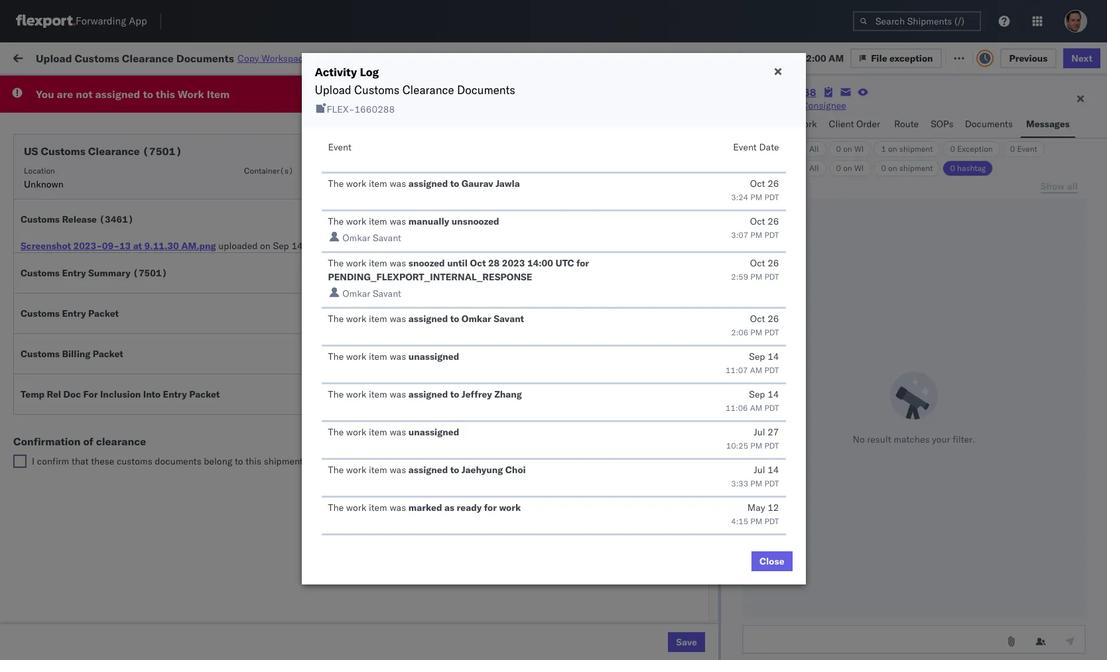 Task type: locate. For each thing, give the bounding box(es) containing it.
1 omkar sa from the top
[[1070, 191, 1108, 203]]

2 account from the top
[[647, 483, 682, 495]]

0 vertical spatial 24,
[[296, 396, 310, 408]]

schedule pickup from los angeles, ca button
[[31, 154, 188, 182], [31, 183, 188, 211], [31, 242, 188, 270], [31, 300, 188, 328], [31, 417, 188, 445]]

26 for oct 26 3:07 pm pdt
[[768, 216, 779, 228]]

pst, down the 4:00 pm pst, dec 23, 2022
[[254, 396, 274, 408]]

2 all from the top
[[810, 163, 819, 173]]

flex- down close
[[733, 571, 761, 583]]

1 horizontal spatial this
[[246, 456, 261, 468]]

1 select from the top
[[634, 308, 662, 320]]

6 1846748 from the top
[[761, 279, 802, 291]]

item for may 12 4:15 pm pdt
[[369, 502, 387, 514]]

oct 26 3:24 pm pdt
[[731, 178, 779, 202]]

jul for jul 27
[[754, 426, 765, 438]]

upload up by:
[[36, 51, 72, 65]]

14 up flex-1893174
[[768, 389, 779, 400]]

gaurav
[[679, 52, 711, 64], [1070, 133, 1100, 145], [462, 178, 494, 190], [1070, 221, 1100, 233]]

at left risk
[[264, 51, 273, 63]]

2 vertical spatial upload
[[31, 272, 61, 284]]

1 vertical spatial lhuu7894563, uetu5238478
[[818, 396, 953, 407]]

ceau7522281, hlxu6269489, hlxu8034992 down route
[[818, 133, 1023, 145]]

0 vertical spatial flex-1660288
[[738, 86, 817, 99]]

3 4, from the top
[[302, 191, 310, 203]]

work inside button
[[795, 118, 817, 130]]

work left item
[[178, 88, 204, 101]]

0 vertical spatial sa
[[1100, 191, 1108, 203]]

2 11:59 pm pst, dec 13, 2022 from the top
[[214, 337, 341, 349]]

11:06
[[726, 403, 748, 413]]

19,
[[784, 52, 798, 64]]

1 vertical spatial shipment
[[900, 163, 933, 173]]

jan left the 12,
[[281, 425, 296, 437]]

for inside snoozed until oct 28 2023 14:00 utc for pending_flexport_internal_response
[[577, 257, 589, 269]]

0 vertical spatial all button
[[802, 141, 827, 157]]

4:00 pm pst, dec 23, 2022
[[214, 367, 335, 379]]

item for oct 26 2:06 pm pdt
[[369, 313, 387, 325]]

appointment down clearance
[[109, 454, 163, 466]]

3 resize handle column header from the left
[[384, 103, 400, 661]]

1 vertical spatial omkar sa
[[1070, 367, 1108, 379]]

0 vertical spatial select file
[[634, 308, 680, 320]]

dec up 11:59 pm pst, jan 12, 2023 at the bottom left of the page
[[276, 396, 294, 408]]

the work item was unassigned for sep
[[328, 351, 459, 363]]

dec for confirm pickup from los angeles, ca
[[276, 367, 293, 379]]

1 vertical spatial confirm
[[31, 395, 64, 407]]

rotterdam, for schedule pickup from rotterdam, netherlands
[[125, 476, 172, 488]]

0 vertical spatial select
[[634, 308, 662, 320]]

schedule pickup from los angeles, ca link for 11:59 pm pst, dec 13, 2022
[[31, 300, 188, 327]]

test123456
[[904, 133, 960, 145], [904, 162, 960, 174], [904, 191, 960, 203]]

los inside confirm pickup from los angeles, ca
[[120, 359, 135, 371]]

1 ca from the top
[[31, 168, 43, 180]]

summary down 09-
[[88, 267, 131, 279]]

14 for choi
[[768, 464, 779, 476]]

0 horizontal spatial for
[[127, 82, 138, 92]]

netherlands inside schedule pickup from rotterdam, netherlands
[[31, 489, 82, 501]]

the for oct 26 2:06 pm pdt
[[328, 313, 344, 325]]

customs down 2023-
[[63, 272, 100, 284]]

matches
[[894, 434, 930, 446]]

0 vertical spatial 8:30 pm pst, jan 23, 2023
[[214, 454, 332, 466]]

fcl up the work item was assigned to gaurav jawla
[[436, 162, 453, 174]]

ca up temp
[[31, 373, 43, 385]]

netherlands for confirm
[[31, 635, 82, 647]]

oct
[[750, 178, 765, 190], [750, 216, 765, 228], [470, 257, 486, 269], [750, 257, 765, 269], [750, 313, 765, 325]]

work inside button
[[145, 51, 168, 63]]

bosch
[[492, 162, 519, 174], [579, 162, 605, 174], [492, 221, 519, 233], [492, 250, 519, 262], [579, 250, 605, 262], [492, 279, 519, 291], [492, 308, 519, 320], [579, 308, 605, 320], [492, 337, 519, 349], [579, 337, 605, 349], [492, 396, 519, 408]]

packet for customs billing packet
[[93, 348, 123, 360]]

2 ca from the top
[[31, 197, 43, 209]]

flex-1846748 up oct 26 2:06 pm pdt
[[733, 279, 802, 291]]

1 vertical spatial sa
[[1100, 367, 1108, 379]]

aug
[[764, 52, 782, 64]]

2 vertical spatial 14
[[768, 464, 779, 476]]

0 horizontal spatial upload customs clearance documents
[[31, 272, 145, 297]]

was for jul 14 3:33 pm pdt
[[390, 464, 406, 476]]

test123456 down the sops
[[904, 133, 960, 145]]

clearance
[[122, 51, 174, 65], [403, 83, 454, 97], [88, 145, 140, 158], [103, 272, 145, 284]]

26 up the sep 14 11:07 am pdt
[[768, 313, 779, 325]]

pdt inside oct 26 3:07 pm pdt
[[765, 230, 779, 240]]

ocean fcl up snoozed
[[406, 221, 453, 233]]

batch
[[1033, 51, 1059, 63]]

2 vertical spatial for
[[484, 502, 497, 514]]

8 the from the top
[[328, 464, 344, 476]]

1 integration from the top
[[579, 454, 624, 466]]

am right the '12:00'
[[829, 52, 844, 64]]

oct for oct 26 3:07 pm pdt
[[750, 216, 765, 228]]

to for the work item was assigned to omkar savant
[[450, 313, 459, 325]]

customs
[[117, 456, 152, 468], [416, 456, 452, 468]]

ocean fcl down the work item was assigned to jeffrey zhang
[[406, 425, 453, 437]]

2 flex-2130387 from the top
[[733, 483, 802, 495]]

ceau7522281, for gaurav
[[818, 133, 886, 145]]

integration test account - karl lagerfeld
[[579, 454, 751, 466], [579, 483, 751, 495], [579, 542, 751, 554], [579, 571, 751, 583], [579, 600, 751, 612], [579, 629, 751, 641]]

0 vertical spatial (7501)
[[143, 145, 182, 158]]

the for oct 26 3:24 pm pdt
[[328, 178, 344, 190]]

omkar sa for lhuu7894563, uetu5238478
[[1070, 367, 1108, 379]]

0 vertical spatial unassigned
[[409, 351, 459, 363]]

event for event date
[[733, 141, 757, 153]]

ceau7522281, hlxu6269489, hlxu8034992 down 1 on shipment
[[818, 162, 1023, 174]]

5 item from the top
[[369, 351, 387, 363]]

1 vertical spatial summary
[[88, 267, 131, 279]]

2 vertical spatial savant
[[494, 313, 524, 325]]

6 item from the top
[[369, 389, 387, 400]]

netherlands inside confirm pickup from rotterdam, netherlands
[[31, 635, 82, 647]]

0 vertical spatial sep
[[273, 240, 289, 252]]

1 vertical spatial no
[[853, 434, 865, 446]]

3 hlxu6269489, from the top
[[888, 191, 956, 203]]

numbers inside container numbers
[[818, 113, 850, 123]]

1 vertical spatial wi
[[855, 163, 864, 173]]

7 resize handle column header from the left
[[795, 103, 811, 661]]

1 horizontal spatial at
[[264, 51, 273, 63]]

from inside schedule pickup from rotterdam, netherlands
[[103, 476, 123, 488]]

schedule delivery appointment button
[[31, 132, 163, 146], [31, 219, 163, 234], [31, 336, 163, 351], [31, 453, 163, 468]]

flex-2130384 down close
[[733, 571, 802, 583]]

2 schedule pickup from los angeles, ca button from the top
[[31, 183, 188, 211]]

fcl left jeffrey
[[436, 396, 453, 408]]

flex-1893174 button
[[711, 422, 804, 440], [711, 422, 804, 440]]

0 horizontal spatial :
[[96, 82, 99, 92]]

2 horizontal spatial for
[[577, 257, 589, 269]]

to for the work item was assigned to gaurav jawla
[[450, 178, 459, 190]]

pm inside may 12 4:15 pm pdt
[[751, 517, 763, 527]]

6 11:59 from the top
[[214, 308, 240, 320]]

hlxu8034992
[[958, 133, 1023, 145], [958, 162, 1023, 174], [958, 191, 1023, 203]]

confirm delivery
[[31, 395, 101, 407]]

item
[[369, 178, 387, 190], [369, 216, 387, 228], [369, 257, 387, 269], [369, 313, 387, 325], [369, 351, 387, 363], [369, 389, 387, 400], [369, 426, 387, 438], [369, 464, 387, 476], [369, 502, 387, 514]]

flexport. image
[[16, 15, 76, 28]]

1 account from the top
[[647, 454, 682, 466]]

1 all from the top
[[810, 144, 819, 154]]

the for may 12 4:15 pm pdt
[[328, 502, 344, 514]]

flex- up 10:25
[[733, 425, 761, 437]]

1 test123456 from the top
[[904, 133, 960, 145]]

pdt inside 'oct 26 2:59 pm pdt'
[[765, 272, 779, 282]]

1 vertical spatial 0 on wi
[[837, 163, 864, 173]]

2130384 down close button
[[761, 600, 802, 612]]

oct inside 'oct 26 2:59 pm pdt'
[[750, 257, 765, 269]]

was for oct 26 2:06 pm pdt
[[390, 313, 406, 325]]

rel
[[47, 389, 61, 401]]

1660288 up "flexport demo consignee"
[[771, 86, 817, 99]]

confirm inside confirm pickup from los angeles, ca
[[31, 359, 64, 371]]

4 1846748 from the top
[[761, 221, 802, 233]]

savant down the work item was
[[373, 288, 402, 300]]

0 vertical spatial confirm
[[31, 359, 64, 371]]

schedule delivery appointment link up 2023-
[[31, 219, 163, 233]]

0 vertical spatial entry
[[62, 267, 86, 279]]

2 vertical spatial test123456
[[904, 191, 960, 203]]

1 appointment from the top
[[109, 132, 163, 144]]

schedule delivery appointment for 11:59 pm pdt, nov 4, 2022
[[31, 132, 163, 144]]

jan left 30,
[[276, 571, 290, 583]]

pdt inside jul 14 3:33 pm pdt
[[765, 479, 779, 489]]

0 vertical spatial 0 on wi
[[837, 144, 864, 154]]

2 omkar savant from the top
[[343, 288, 402, 300]]

1 vertical spatial sep
[[749, 351, 765, 363]]

mbl/mawb numbers button
[[897, 106, 1050, 119]]

8,
[[301, 279, 309, 291]]

karl
[[692, 454, 709, 466], [692, 483, 709, 495], [692, 542, 709, 554], [692, 571, 709, 583], [692, 600, 709, 612], [692, 629, 709, 641]]

:
[[96, 82, 99, 92], [308, 82, 311, 92]]

0 horizontal spatial numbers
[[818, 113, 850, 123]]

2 uetu5238478 from the top
[[888, 396, 953, 407]]

file exception button
[[860, 47, 951, 67], [860, 47, 951, 67], [851, 48, 942, 68], [851, 48, 942, 68]]

file exception
[[880, 51, 942, 63], [871, 52, 933, 64]]

0 vertical spatial ceau7522281, hlxu6269489, hlxu8034992
[[818, 133, 1023, 145]]

schedule pickup from los angeles, ca for 11:59 pm pdt, nov 4, 2022
[[31, 155, 179, 180]]

flex- up the may at the right bottom of the page
[[733, 483, 761, 495]]

hlxu6269489, down 1 on shipment
[[888, 162, 956, 174]]

1 : from the left
[[96, 82, 99, 92]]

schedule delivery appointment link
[[31, 132, 163, 145], [31, 219, 163, 233], [31, 336, 163, 349], [31, 453, 163, 466]]

ocean fcl up pending_flexport_internal_response
[[406, 250, 453, 262]]

1 lhuu7894563, uetu5238478 from the top
[[818, 366, 953, 378]]

summary
[[743, 118, 782, 130], [88, 267, 131, 279]]

schedule delivery appointment link for 11:59 pm pst, dec 13, 2022
[[31, 336, 163, 349]]

test
[[551, 162, 568, 174], [637, 162, 655, 174], [551, 221, 568, 233], [551, 250, 568, 262], [637, 250, 655, 262], [551, 279, 568, 291], [551, 308, 568, 320], [637, 308, 655, 320], [551, 337, 568, 349], [637, 337, 655, 349], [551, 396, 568, 408], [627, 454, 644, 466], [627, 483, 644, 495], [627, 542, 644, 554], [627, 571, 644, 583], [627, 600, 644, 612], [627, 629, 644, 641]]

8 item from the top
[[369, 464, 387, 476]]

1 vertical spatial uetu5238478
[[888, 396, 953, 407]]

13,
[[301, 308, 315, 320], [301, 337, 315, 349]]

1 vertical spatial 2130384
[[761, 600, 802, 612]]

mbl/mawb numbers
[[904, 108, 985, 118]]

this left "in"
[[156, 88, 175, 101]]

0 horizontal spatial work
[[145, 51, 168, 63]]

3 2130387 from the top
[[761, 542, 802, 554]]

1 sa from the top
[[1100, 191, 1108, 203]]

from inside confirm pickup from los angeles, ca
[[98, 359, 117, 371]]

entry right into
[[163, 389, 187, 401]]

26 inside 'oct 26 2:59 pm pdt'
[[768, 257, 779, 269]]

1 vertical spatial abcdefg78456546
[[904, 396, 993, 408]]

0 vertical spatial 14
[[768, 351, 779, 363]]

pickup inside schedule pickup from rotterdam, netherlands
[[72, 476, 101, 488]]

customs up snooze
[[354, 83, 400, 97]]

3 appointment from the top
[[109, 337, 163, 349]]

1 vertical spatial entry
[[62, 308, 86, 320]]

24, for 2023
[[298, 513, 313, 525]]

4 26 from the top
[[768, 313, 779, 325]]

pm inside jul 27 10:25 pm pdt
[[751, 441, 763, 451]]

are
[[57, 88, 73, 101]]

2 vertical spatial 8:30
[[214, 542, 234, 554]]

ja
[[1102, 133, 1108, 145], [1102, 221, 1108, 233]]

4 schedule pickup from los angeles, ca button from the top
[[31, 300, 188, 328]]

1 horizontal spatial that
[[324, 456, 341, 468]]

forwarding
[[76, 15, 126, 28]]

23, down the 12,
[[293, 454, 307, 466]]

at
[[264, 51, 273, 63], [133, 240, 142, 252]]

all for external
[[810, 144, 819, 154]]

lhuu7894563,
[[818, 366, 886, 378], [818, 396, 886, 407]]

1 vertical spatial 24,
[[298, 513, 313, 525]]

1 schedule delivery appointment link from the top
[[31, 132, 163, 145]]

0 vertical spatial activity log
[[342, 52, 392, 64]]

2 13, from the top
[[301, 337, 315, 349]]

4 schedule delivery appointment from the top
[[31, 454, 163, 466]]

for right utc
[[577, 257, 589, 269]]

5 schedule pickup from los angeles, ca button from the top
[[31, 417, 188, 445]]

2 appointment from the top
[[109, 220, 163, 232]]

fcl down pending_flexport_internal_response
[[436, 308, 453, 320]]

order
[[857, 118, 881, 130]]

1 vertical spatial select
[[634, 348, 662, 360]]

schedule up screenshot
[[31, 220, 70, 232]]

5 4, from the top
[[302, 250, 310, 262]]

1 vertical spatial packet
[[93, 348, 123, 360]]

the work item was
[[328, 257, 406, 269]]

appointment up us customs clearance (7501)
[[109, 132, 163, 144]]

jul inside jul 14 3:33 pm pdt
[[754, 464, 765, 476]]

pm inside 'oct 26 2:59 pm pdt'
[[751, 272, 763, 282]]

1 26 from the top
[[768, 178, 779, 190]]

route button
[[889, 112, 926, 138]]

2 integration from the top
[[579, 483, 624, 495]]

1 vertical spatial log
[[360, 65, 379, 79]]

confirm inside confirm pickup from rotterdam, netherlands
[[31, 622, 64, 634]]

1 vertical spatial activity
[[315, 65, 357, 79]]

pickup
[[72, 155, 101, 167], [72, 184, 101, 196], [72, 243, 101, 254], [72, 301, 101, 313], [67, 359, 95, 371], [72, 418, 101, 430], [72, 476, 101, 488], [67, 622, 95, 634]]

numbers
[[952, 108, 985, 118], [818, 113, 850, 123]]

activity log down track
[[315, 65, 379, 79]]

summary down flexport
[[743, 118, 782, 130]]

14 inside 'sep 14 11:06 am pdt'
[[768, 389, 779, 400]]

flex-1889466 button
[[711, 305, 804, 324], [711, 305, 804, 324], [711, 334, 804, 353], [711, 334, 804, 353], [711, 363, 804, 382], [711, 363, 804, 382], [711, 393, 804, 411], [711, 393, 804, 411]]

0 vertical spatial lhuu7894563,
[[818, 366, 886, 378]]

7 was from the top
[[390, 426, 406, 438]]

1 8:30 pm pst, jan 23, 2023 from the top
[[214, 454, 332, 466]]

1 vertical spatial 1660288
[[355, 103, 395, 115]]

snooze
[[360, 108, 386, 118]]

ca down us
[[31, 168, 43, 180]]

these
[[91, 456, 114, 468]]

5 schedule pickup from los angeles, ca from the top
[[31, 418, 179, 443]]

oct inside oct 26 3:24 pm pdt
[[750, 178, 765, 190]]

rotterdam, inside schedule pickup from rotterdam, netherlands
[[125, 476, 172, 488]]

save button
[[668, 633, 705, 653]]

14 inside jul 14 3:33 pm pdt
[[768, 464, 779, 476]]

0 vertical spatial 1660288
[[771, 86, 817, 99]]

ceau7522281, hlxu6269489, hlxu8034992 for omkar
[[818, 191, 1023, 203]]

1 schedule delivery appointment button from the top
[[31, 132, 163, 146]]

1 vertical spatial rotterdam,
[[120, 622, 167, 634]]

schedule delivery appointment button up confirm pickup from los angeles, ca
[[31, 336, 163, 351]]

pdt inside oct 26 3:24 pm pdt
[[765, 192, 779, 202]]

numbers for mbl/mawb numbers
[[952, 108, 985, 118]]

the work item was unassigned up the work item was assigned to jeffrey zhang
[[328, 351, 459, 363]]

0 vertical spatial lhuu7894563, uetu5238478
[[818, 366, 953, 378]]

26 inside oct 26 3:07 pm pdt
[[768, 216, 779, 228]]

(3461)
[[99, 214, 134, 226]]

10 schedule from the top
[[31, 476, 70, 488]]

oct inside oct 26 2:06 pm pdt
[[750, 313, 765, 325]]

1 vertical spatial 8:30 pm pst, jan 23, 2023
[[214, 483, 332, 495]]

1 0 on wi from the top
[[837, 144, 864, 154]]

ca
[[31, 168, 43, 180], [31, 197, 43, 209], [31, 256, 43, 268], [31, 314, 43, 326], [31, 373, 43, 385], [31, 431, 43, 443]]

shipment up 0 on shipment
[[900, 144, 933, 154]]

ocean fcl down the work item was assigned to omkar savant
[[406, 337, 453, 349]]

1 horizontal spatial numbers
[[952, 108, 985, 118]]

confirm inside confirm delivery link
[[31, 395, 64, 407]]

26 inside oct 26 2:06 pm pdt
[[768, 313, 779, 325]]

unassigned
[[409, 351, 459, 363], [409, 426, 459, 438]]

hlxu8034992 down mbl/mawb numbers button
[[958, 133, 1023, 145]]

schedule pickup from los angeles, ca link for 11:59 pm pdt, nov 4, 2022
[[31, 154, 188, 181]]

pst, up the 4:00 pm pst, dec 23, 2022
[[259, 337, 279, 349]]

not
[[76, 88, 93, 101]]

flex-1662119
[[733, 513, 802, 525]]

event for event
[[328, 141, 352, 153]]

container
[[818, 103, 853, 113]]

jul inside jul 27 10:25 pm pdt
[[754, 426, 765, 438]]

Search Work text field
[[661, 47, 805, 67]]

us
[[24, 145, 38, 158]]

2 all button from the top
[[802, 161, 827, 177]]

0 vertical spatial rotterdam,
[[125, 476, 172, 488]]

1 vertical spatial test123456
[[904, 162, 960, 174]]

5 ca from the top
[[31, 373, 43, 385]]

9 resize handle column header from the left
[[1047, 103, 1063, 661]]

ocean fcl up marked
[[406, 483, 453, 495]]

1660288 down activity log button
[[355, 103, 395, 115]]

all button for external
[[802, 141, 827, 157]]

26 for oct 26 2:59 pm pdt
[[768, 257, 779, 269]]

9 fcl from the top
[[436, 454, 453, 466]]

pdt inside oct 26 2:06 pm pdt
[[765, 327, 779, 337]]

pdt up 12
[[765, 479, 779, 489]]

lhuu7894563, uetu5238478
[[818, 366, 953, 378], [818, 396, 953, 407]]

1 item from the top
[[369, 178, 387, 190]]

that down confirmation of clearance
[[72, 456, 89, 468]]

8:30 up the 5:30
[[214, 542, 234, 554]]

8:30 pm pst, jan 23, 2023 up 11:59 pm pst, jan 24, 2023
[[214, 483, 332, 495]]

1 gaurav ja from the top
[[1070, 133, 1108, 145]]

pdt for sep 14 11:07 am pdt
[[765, 365, 779, 375]]

workspace
[[262, 52, 308, 64]]

oct down oct 26 3:24 pm pdt
[[750, 216, 765, 228]]

jawla
[[713, 52, 737, 64], [496, 178, 520, 190]]

: for snoozed
[[308, 82, 311, 92]]

event
[[328, 141, 352, 153], [733, 141, 757, 153], [1018, 144, 1038, 154]]

assigned for the work item was assigned to jaehyung choi
[[409, 464, 448, 476]]

6 flex-1846748 from the top
[[733, 279, 802, 291]]

upload
[[36, 51, 72, 65], [315, 83, 352, 97], [31, 272, 61, 284]]

all button for internal
[[802, 161, 827, 177]]

wi
[[855, 144, 864, 154], [855, 163, 864, 173]]

numbers inside button
[[952, 108, 985, 118]]

0 horizontal spatial this
[[156, 88, 175, 101]]

for
[[83, 389, 98, 401]]

no right snoozed
[[314, 82, 325, 92]]

that
[[72, 456, 89, 468], [324, 456, 341, 468]]

flex-1889466 up the sep 14 11:07 am pdt
[[733, 337, 802, 349]]

30,
[[293, 571, 307, 583]]

2 resize handle column header from the left
[[337, 103, 353, 661]]

7 ocean fcl from the top
[[406, 396, 453, 408]]

packet for customs entry packet
[[88, 308, 119, 320]]

3 karl from the top
[[692, 542, 709, 554]]

2 vertical spatial work
[[795, 118, 817, 130]]

0 vertical spatial gaurav ja
[[1070, 133, 1108, 145]]

0 vertical spatial packet
[[88, 308, 119, 320]]

2 vertical spatial ceau7522281, hlxu6269489, hlxu8034992
[[818, 191, 1023, 203]]

sep inside the sep 14 11:07 am pdt
[[749, 351, 765, 363]]

hlxu8034992 for gaurav ja
[[958, 133, 1023, 145]]

entry up customs billing packet
[[62, 308, 86, 320]]

schedule delivery appointment link up confirm pickup from los angeles, ca
[[31, 336, 163, 349]]

pdt for jul 27 10:25 pm pdt
[[765, 441, 779, 451]]

pdt inside may 12 4:15 pm pdt
[[765, 517, 779, 527]]

2 vertical spatial confirm
[[31, 622, 64, 634]]

schedule up customs billing packet
[[31, 301, 70, 313]]

0 vertical spatial shipment
[[900, 144, 933, 154]]

sep inside 'sep 14 11:06 am pdt'
[[749, 389, 765, 400]]

delivery for 6:00 am pst, dec 24, 2022
[[67, 395, 101, 407]]

0 vertical spatial flex-2130384
[[733, 571, 802, 583]]

rotterdam, inside confirm pickup from rotterdam, netherlands
[[120, 622, 167, 634]]

0 vertical spatial the work item was unassigned
[[328, 351, 459, 363]]

0 on wi
[[837, 144, 864, 154], [837, 163, 864, 173]]

1 horizontal spatial :
[[308, 82, 311, 92]]

have
[[371, 456, 391, 468]]

1 netherlands from the top
[[31, 489, 82, 501]]

hlxu8034992 down hashtag
[[958, 191, 1023, 203]]

schedule delivery appointment button down workitem button on the top left
[[31, 132, 163, 146]]

pdt inside jul 27 10:25 pm pdt
[[765, 441, 779, 451]]

(7501) for customs entry summary (7501)
[[133, 267, 167, 279]]

documents inside button
[[965, 118, 1013, 130]]

to down pending_flexport_internal_response
[[450, 313, 459, 325]]

1 horizontal spatial jaehyung
[[1070, 454, 1108, 466]]

2 flex-2130384 from the top
[[733, 600, 802, 612]]

1 vertical spatial ceau7522281, hlxu6269489, hlxu8034992
[[818, 162, 1023, 174]]

flex-2130387
[[733, 454, 802, 466], [733, 483, 802, 495], [733, 542, 802, 554], [733, 629, 802, 641]]

1 ceau7522281, from the top
[[818, 133, 886, 145]]

2 2130387 from the top
[[761, 483, 802, 495]]

8 was from the top
[[390, 464, 406, 476]]

fcl left ready at the left
[[436, 513, 453, 525]]

am right 6:00
[[236, 396, 251, 408]]

1 the from the top
[[328, 178, 344, 190]]

select file
[[634, 308, 680, 320], [634, 348, 680, 360]]

flex-1846748 down oct 26 3:07 pm pdt
[[733, 250, 802, 262]]

0 vertical spatial abcdefg78456546
[[904, 367, 993, 379]]

lhuu7894563, for 6:00 am pst, dec 24, 2022
[[818, 396, 886, 407]]

0 vertical spatial 11:59 pm pst, dec 13, 2022
[[214, 308, 341, 320]]

schedule pickup from los angeles, ca button for 11:59 pm pdt, nov 4, 2022
[[31, 154, 188, 182]]

ceau7522281, hlxu6269489, hlxu8034992 down 0 on shipment
[[818, 191, 1023, 203]]

14 for zhang
[[768, 389, 779, 400]]

None text field
[[743, 626, 1086, 655]]

0 horizontal spatial jawla
[[496, 178, 520, 190]]

778
[[245, 51, 262, 63]]

pdt inside 'sep 14 11:06 am pdt'
[[765, 403, 779, 413]]

schedule pickup from rotterdam, netherlands button
[[31, 475, 188, 503]]

flex-1846748 down internal
[[733, 191, 802, 203]]

log up snooze
[[360, 65, 379, 79]]

0 horizontal spatial 1660288
[[355, 103, 395, 115]]

1 13, from the top
[[301, 308, 315, 320]]

unassigned for sep 14
[[409, 351, 459, 363]]

0 vertical spatial work
[[145, 51, 168, 63]]

2 vertical spatial sep
[[749, 389, 765, 400]]

belong
[[204, 456, 232, 468]]

4 integration test account - karl lagerfeld from the top
[[579, 571, 751, 583]]

0 vertical spatial this
[[156, 88, 175, 101]]

1 vertical spatial ja
[[1102, 221, 1108, 233]]

28,
[[293, 542, 307, 554]]

3 pdt from the top
[[765, 272, 779, 282]]

09-
[[102, 240, 119, 252]]

1 omkar savant from the top
[[343, 232, 402, 244]]

2 vertical spatial ceau7522281,
[[818, 191, 886, 203]]

for left work,
[[127, 82, 138, 92]]

activity log right link
[[342, 52, 392, 64]]

container(s)
[[244, 166, 294, 176]]

omkar sa for ceau7522281, hlxu6269489, hlxu8034992
[[1070, 191, 1108, 203]]

schedule up us
[[31, 132, 70, 144]]

from inside confirm pickup from rotterdam, netherlands
[[98, 622, 117, 634]]

None checkbox
[[13, 455, 27, 469]]

schedule delivery appointment button for 11:59 pm pdt, nov 4, 2022
[[31, 132, 163, 146]]

Search Shipments (/) text field
[[853, 11, 981, 31]]

pdt inside the sep 14 11:07 am pdt
[[765, 365, 779, 375]]

1 horizontal spatial work
[[178, 88, 204, 101]]

test123456 down 0 on shipment
[[904, 191, 960, 203]]

pdt for jul 14 3:33 pm pdt
[[765, 479, 779, 489]]

1 horizontal spatial jawla
[[713, 52, 737, 64]]

schedule delivery appointment button for 11:59 pm pst, dec 13, 2022
[[31, 336, 163, 351]]

unassigned down the work item was assigned to omkar savant
[[409, 351, 459, 363]]

savant for manually unsnoozed
[[373, 232, 402, 244]]

26 inside oct 26 3:24 pm pdt
[[768, 178, 779, 190]]

1 vertical spatial ceau7522281,
[[818, 162, 886, 174]]

documents
[[176, 51, 234, 65], [457, 83, 516, 97], [965, 118, 1013, 130], [31, 285, 79, 297]]

2 14 from the top
[[768, 389, 779, 400]]

item for jul 14 3:33 pm pdt
[[369, 464, 387, 476]]

omkar savant down the work item was
[[343, 288, 402, 300]]

0 vertical spatial savant
[[373, 232, 402, 244]]

pdt for oct 26 3:24 pm pdt
[[765, 192, 779, 202]]

1 vertical spatial omkar savant
[[343, 288, 402, 300]]

12
[[768, 502, 779, 514]]

appointment up 13
[[109, 220, 163, 232]]

schedule delivery appointment link for 11:59 pm pdt, nov 4, 2022
[[31, 132, 163, 145]]

activity
[[342, 52, 374, 64], [315, 65, 357, 79]]

23, for confirm pickup from los angeles, ca
[[295, 367, 310, 379]]

flex-1846748 button
[[711, 130, 804, 148], [711, 130, 804, 148], [711, 159, 804, 178], [711, 159, 804, 178], [711, 188, 804, 207], [711, 188, 804, 207], [711, 217, 804, 236], [711, 217, 804, 236], [711, 247, 804, 265], [711, 247, 804, 265], [711, 276, 804, 294], [711, 276, 804, 294]]

1 hlxu6269489, from the top
[[888, 133, 956, 145]]

delivery inside confirm delivery link
[[67, 395, 101, 407]]

2 select from the top
[[634, 348, 662, 360]]

uetu5238478
[[888, 366, 953, 378], [888, 396, 953, 407]]

5:30 pm pst, jan 30, 2023
[[214, 571, 332, 583]]

dec up the 4:00 pm pst, dec 23, 2022
[[281, 337, 299, 349]]

0 vertical spatial hlxu6269489,
[[888, 133, 956, 145]]

2 gaurav ja from the top
[[1070, 221, 1108, 233]]

from
[[103, 155, 123, 167], [103, 184, 123, 196], [103, 243, 123, 254], [103, 301, 123, 313], [98, 359, 117, 371], [103, 418, 123, 430], [103, 476, 123, 488], [98, 622, 117, 634]]

resize handle column header
[[190, 103, 206, 661], [337, 103, 353, 661], [384, 103, 400, 661], [470, 103, 486, 661], [556, 103, 572, 661], [689, 103, 705, 661], [795, 103, 811, 661], [881, 103, 897, 661], [1047, 103, 1063, 661], [1074, 103, 1090, 661]]

4 item from the top
[[369, 313, 387, 325]]

(7501) down "9.11.30"
[[133, 267, 167, 279]]

1 vertical spatial 11:59 pm pst, dec 13, 2022
[[214, 337, 341, 349]]

container numbers
[[818, 103, 853, 123]]

flex-1889466 up 2:06
[[733, 308, 802, 320]]

the work item was unassigned for jul
[[328, 426, 459, 438]]

1 vertical spatial hlxu6269489,
[[888, 162, 956, 174]]

fcl down the work item was assigned to omkar savant
[[436, 337, 453, 349]]

3:33
[[731, 479, 749, 489]]

0
[[837, 144, 841, 154], [951, 144, 956, 154], [1011, 144, 1016, 154], [837, 163, 841, 173], [882, 163, 886, 173], [951, 163, 956, 173]]

pst, down 6:00 am pst, dec 24, 2022
[[259, 425, 279, 437]]

abcdefg78456546 for 6:00 am pst, dec 24, 2022
[[904, 396, 993, 408]]

pm inside oct 26 2:06 pm pdt
[[751, 327, 763, 337]]

ca down 'unknown'
[[31, 197, 43, 209]]

1 uetu5238478 from the top
[[888, 366, 953, 378]]

1 horizontal spatial customs
[[416, 456, 452, 468]]

0 horizontal spatial that
[[72, 456, 89, 468]]

3 11:59 from the top
[[214, 191, 240, 203]]

select for customs entry packet
[[634, 308, 662, 320]]

jawla left due
[[713, 52, 737, 64]]

item for oct 26 3:24 pm pdt
[[369, 178, 387, 190]]

1 vertical spatial jawla
[[496, 178, 520, 190]]

all button
[[802, 141, 827, 157], [802, 161, 827, 177]]

2023
[[308, 240, 331, 252], [502, 257, 525, 269], [315, 425, 338, 437], [309, 454, 332, 466], [309, 483, 332, 495], [315, 513, 338, 525], [309, 542, 332, 554], [309, 571, 332, 583]]

1662119
[[761, 513, 802, 525]]

uetu5238478 for 4:00 pm pst, dec 23, 2022
[[888, 366, 953, 378]]

flex-1893174
[[733, 425, 802, 437]]

to for the work item was assigned to jaehyung choi
[[450, 464, 459, 476]]

3 - from the top
[[684, 542, 690, 554]]

flex-1662119 button
[[711, 509, 804, 528], [711, 509, 804, 528]]

4 pdt, from the top
[[259, 221, 280, 233]]

0 horizontal spatial customs
[[117, 456, 152, 468]]

ca down screenshot
[[31, 256, 43, 268]]

schedule pickup from los angeles, ca button for 11:59 pm pst, jan 12, 2023
[[31, 417, 188, 445]]

2 ceau7522281, hlxu6269489, hlxu8034992 from the top
[[818, 162, 1023, 174]]

schedule delivery appointment for 8:30 pm pst, jan 23, 2023
[[31, 454, 163, 466]]

oct inside oct 26 3:07 pm pdt
[[750, 216, 765, 228]]

schedule delivery appointment for 11:59 pm pst, dec 13, 2022
[[31, 337, 163, 349]]

2 : from the left
[[308, 82, 311, 92]]

test123456 down 1 on shipment
[[904, 162, 960, 174]]

3 flex-2130387 from the top
[[733, 542, 802, 554]]

select for customs billing packet
[[634, 348, 662, 360]]

schedule delivery appointment button up 2023-
[[31, 219, 163, 234]]



Task type: describe. For each thing, give the bounding box(es) containing it.
customs up customs billing packet
[[21, 308, 60, 320]]

2 hlxu8034992 from the top
[[958, 162, 1023, 174]]

0 horizontal spatial flex-1660288
[[327, 103, 395, 115]]

activity inside button
[[342, 52, 374, 64]]

was for may 12 4:15 pm pdt
[[390, 502, 406, 514]]

1893174
[[761, 425, 802, 437]]

5 account from the top
[[647, 600, 682, 612]]

11 ocean fcl from the top
[[406, 513, 453, 525]]

7 schedule from the top
[[31, 337, 70, 349]]

5 integration test account - karl lagerfeld from the top
[[579, 600, 751, 612]]

item for jul 27 10:25 pm pdt
[[369, 426, 387, 438]]

4 flex-1846748 from the top
[[733, 221, 802, 233]]

pdt for sep 14 11:06 am pdt
[[765, 403, 779, 413]]

1 11:59 from the top
[[214, 133, 240, 145]]

1 vertical spatial upload
[[315, 83, 352, 97]]

6 fcl from the top
[[436, 337, 453, 349]]

2 ja from the top
[[1102, 221, 1108, 233]]

1 fcl from the top
[[436, 162, 453, 174]]

1 - from the top
[[684, 454, 690, 466]]

1 that from the left
[[72, 456, 89, 468]]

entry for packet
[[62, 308, 86, 320]]

was for oct 26 3:24 pm pdt
[[390, 178, 406, 190]]

dec for confirm delivery
[[276, 396, 294, 408]]

assigned for the work item was assigned to jeffrey zhang
[[409, 389, 448, 400]]

unsnoozed
[[452, 216, 500, 228]]

3 schedule pickup from los angeles, ca button from the top
[[31, 242, 188, 270]]

3 1846748 from the top
[[761, 191, 802, 203]]

2 vertical spatial entry
[[163, 389, 187, 401]]

5 resize handle column header from the left
[[556, 103, 572, 661]]

3 lagerfeld from the top
[[712, 542, 751, 554]]

lhuu7894563, uetu5238478 for 4:00 pm pst, dec 23, 2022
[[818, 366, 953, 378]]

appointment for 11:59 pm pdt, nov 4, 2022
[[109, 132, 163, 144]]

abcdefg78456546 for 4:00 pm pst, dec 23, 2022
[[904, 367, 993, 379]]

1 vertical spatial activity log
[[315, 65, 379, 79]]

4 2130387 from the top
[[761, 629, 802, 641]]

previous button
[[1000, 48, 1057, 68]]

4 flex-2130387 from the top
[[733, 629, 802, 641]]

confirm delivery link
[[31, 395, 101, 408]]

pdt for oct 26 2:06 pm pdt
[[765, 327, 779, 337]]

5 schedule from the top
[[31, 243, 70, 254]]

route
[[894, 118, 919, 130]]

3 account from the top
[[647, 542, 682, 554]]

screenshot 2023-09-13 at 9.11.30 am.png link
[[21, 240, 216, 253]]

internal
[[743, 163, 773, 173]]

activity log button
[[342, 50, 392, 66]]

pst, down 8:30 pm pst, jan 28, 2023
[[253, 571, 273, 583]]

billing
[[62, 348, 90, 360]]

sa for lhuu7894563, uetu5238478
[[1100, 367, 1108, 379]]

10 resize handle column header from the left
[[1074, 103, 1090, 661]]

number(s)
[[482, 166, 525, 176]]

pst, up 5:30 pm pst, jan 30, 2023
[[253, 542, 273, 554]]

sep for the work item was unassigned
[[749, 351, 765, 363]]

i confirm that these customs documents belong to this shipment and that goods have been customs cleared
[[32, 456, 485, 468]]

pdt for oct 26 2:59 pm pdt
[[765, 272, 779, 282]]

clearance inside button
[[103, 272, 145, 284]]

sops
[[931, 118, 954, 130]]

2 item from the top
[[369, 216, 387, 228]]

2 pdt, from the top
[[259, 162, 280, 174]]

1 horizontal spatial no
[[853, 434, 865, 446]]

work button
[[790, 112, 824, 138]]

4 - from the top
[[684, 571, 690, 583]]

0 horizontal spatial at
[[133, 240, 142, 252]]

2 schedule from the top
[[31, 155, 70, 167]]

pm inside oct 26 3:07 pm pdt
[[751, 230, 763, 240]]

3 item from the top
[[369, 257, 387, 269]]

jan up 11:59 pm pst, jan 24, 2023
[[276, 483, 290, 495]]

for for the work item was marked as ready for work
[[484, 502, 497, 514]]

marked
[[409, 502, 442, 514]]

1 2130384 from the top
[[761, 571, 802, 583]]

documents
[[155, 456, 202, 468]]

0 vertical spatial upload customs clearance documents
[[315, 83, 516, 97]]

hbl
[[464, 166, 480, 176]]

flexport demo consignee link
[[738, 99, 847, 112]]

1 flex-2130384 from the top
[[733, 571, 802, 583]]

the work item was marked as ready for work
[[328, 502, 521, 514]]

5 11:59 pm pdt, nov 4, 2022 from the top
[[214, 250, 336, 262]]

close
[[760, 556, 785, 568]]

(0)
[[216, 51, 233, 63]]

7 fcl from the top
[[436, 396, 453, 408]]

1 pdt, from the top
[[259, 133, 280, 145]]

4 schedule from the top
[[31, 220, 70, 232]]

los up clearance
[[125, 418, 140, 430]]

3 ocean fcl from the top
[[406, 250, 453, 262]]

flex- up oct 26 2:06 pm pdt
[[733, 279, 761, 291]]

netherlands for schedule
[[31, 489, 82, 501]]

confirmation
[[13, 435, 81, 449]]

9 schedule from the top
[[31, 454, 70, 466]]

2 8:30 from the top
[[214, 483, 234, 495]]

2 vertical spatial 23,
[[293, 483, 307, 495]]

pdt for oct 26 3:07 pm pdt
[[765, 230, 779, 240]]

1 11:59 pm pdt, nov 4, 2022 from the top
[[214, 133, 336, 145]]

progress
[[208, 82, 241, 92]]

pst, left 8,
[[259, 279, 279, 291]]

pst, up 6:00 am pst, dec 24, 2022
[[253, 367, 273, 379]]

doc
[[63, 389, 81, 401]]

jul 14 3:33 pm pdt
[[731, 464, 779, 489]]

confirm delivery button
[[31, 395, 101, 409]]

upload customs clearance documents inside button
[[31, 272, 145, 297]]

choi
[[506, 464, 526, 476]]

numbers for container numbers
[[818, 113, 850, 123]]

the for sep 14 11:07 am pdt
[[328, 351, 344, 363]]

pst, down the 11:00 pm pst, nov 8, 2022 on the left of page
[[259, 308, 279, 320]]

dec down the 11:00 pm pst, nov 8, 2022 on the left of page
[[281, 308, 299, 320]]

flex- down the external
[[733, 162, 761, 174]]

wi for 1
[[855, 144, 864, 154]]

flex- down 4:15
[[733, 542, 761, 554]]

the for jul 27 10:25 pm pdt
[[328, 426, 344, 438]]

pdt for may 12 4:15 pm pdt
[[765, 517, 779, 527]]

2 vertical spatial shipment
[[264, 456, 303, 468]]

event date
[[733, 141, 779, 153]]

customs up status
[[75, 51, 119, 65]]

oct for oct 26 2:06 pm pdt
[[750, 313, 765, 325]]

pst, down 11:59 pm pst, jan 12, 2023 at the bottom left of the page
[[253, 454, 273, 466]]

log inside button
[[377, 52, 392, 64]]

was for sep 14 11:06 am pdt
[[390, 389, 406, 400]]

2 horizontal spatial event
[[1018, 144, 1038, 154]]

ceau7522281, for omkar
[[818, 191, 886, 203]]

jul for jul 14
[[754, 464, 765, 476]]

batch action button
[[1012, 47, 1099, 67]]

date
[[759, 141, 779, 153]]

appointment for 11:59 pm pst, dec 13, 2022
[[109, 337, 163, 349]]

6 schedule from the top
[[31, 301, 70, 313]]

confirmation of clearance
[[13, 435, 146, 449]]

1 karl from the top
[[692, 454, 709, 466]]

2023 inside snoozed until oct 28 2023 14:00 utc for pending_flexport_internal_response
[[502, 257, 525, 269]]

schedule pickup from los angeles, ca button for 11:59 pm pst, dec 13, 2022
[[31, 300, 188, 328]]

assigned for the work item was assigned to gaurav jawla
[[409, 178, 448, 190]]

ca inside confirm pickup from los angeles, ca
[[31, 373, 43, 385]]

0 horizontal spatial summary
[[88, 267, 131, 279]]

flex- down 3:07
[[733, 250, 761, 262]]

3 ca from the top
[[31, 256, 43, 268]]

3 fcl from the top
[[436, 250, 453, 262]]

been
[[393, 456, 414, 468]]

4 resize handle column header from the left
[[470, 103, 486, 661]]

assigned for the work item was assigned to omkar savant
[[409, 313, 448, 325]]

los down upload customs clearance documents button
[[125, 301, 140, 313]]

result
[[868, 434, 892, 446]]

3 was from the top
[[390, 257, 406, 269]]

8 fcl from the top
[[436, 425, 453, 437]]

flex- down 3:24
[[733, 221, 761, 233]]

item for sep 14 11:07 am pdt
[[369, 351, 387, 363]]

was for sep 14 11:07 am pdt
[[390, 351, 406, 363]]

3 schedule from the top
[[31, 184, 70, 196]]

test123456 for gaurav ja
[[904, 133, 960, 145]]

flex- up internal
[[733, 133, 761, 145]]

customs left billing
[[21, 348, 60, 360]]

2 hlxu6269489, from the top
[[888, 162, 956, 174]]

link
[[311, 52, 328, 64]]

was for jul 27 10:25 pm pdt
[[390, 426, 406, 438]]

angeles, inside confirm pickup from los angeles, ca
[[137, 359, 174, 371]]

14:00
[[528, 257, 553, 269]]

flex- down internal
[[733, 191, 761, 203]]

omkar savant for snoozed until oct 28 2023 14:00 utc for pending_flexport_internal_response
[[343, 288, 402, 300]]

schedule inside schedule pickup from rotterdam, netherlands
[[31, 476, 70, 488]]

customs inside button
[[63, 272, 100, 284]]

2 test123456 from the top
[[904, 162, 960, 174]]

to right belong
[[235, 456, 243, 468]]

1 1889466 from the top
[[761, 308, 802, 320]]

for for snoozed until oct 28 2023 14:00 utc for pending_flexport_internal_response
[[577, 257, 589, 269]]

confirm pickup from los angeles, ca button
[[31, 359, 188, 387]]

los right 09-
[[125, 243, 140, 254]]

3 1889466 from the top
[[761, 367, 802, 379]]

import
[[113, 51, 143, 63]]

1 lagerfeld from the top
[[712, 454, 751, 466]]

jan down 11:59 pm pst, jan 12, 2023 at the bottom left of the page
[[276, 454, 290, 466]]

4:15
[[731, 517, 749, 527]]

2 the from the top
[[328, 216, 344, 228]]

am inside 'sep 14 11:06 am pdt'
[[750, 403, 763, 413]]

2 customs from the left
[[416, 456, 452, 468]]

us customs clearance (7501)
[[24, 145, 182, 158]]

work,
[[140, 82, 161, 92]]

select file button for customs entry packet
[[626, 304, 688, 324]]

flex- down 11:07
[[733, 396, 761, 408]]

3 flex-1889466 from the top
[[733, 367, 802, 379]]

ready
[[457, 502, 482, 514]]

confirm for confirm pickup from los angeles, ca
[[31, 359, 64, 371]]

flex- down close button
[[733, 600, 761, 612]]

2 flex-1846748 from the top
[[733, 162, 802, 174]]

my work
[[13, 48, 72, 67]]

customs billing packet
[[21, 348, 123, 360]]

0 on wi for 1
[[837, 144, 864, 154]]

3:07
[[731, 230, 749, 240]]

unassigned for jul 27
[[409, 426, 459, 438]]

pm inside jul 14 3:33 pm pdt
[[751, 479, 763, 489]]

flex- up flexport
[[738, 86, 771, 99]]

screenshot
[[21, 240, 71, 252]]

ready
[[102, 82, 125, 92]]

am inside the sep 14 11:07 am pdt
[[750, 365, 763, 375]]

2 1846748 from the top
[[761, 162, 802, 174]]

client order button
[[824, 112, 889, 138]]

container numbers button
[[811, 100, 884, 124]]

confirm for confirm pickup from rotterdam, netherlands
[[31, 622, 64, 634]]

24, for 2022
[[296, 396, 310, 408]]

entry for summary
[[62, 267, 86, 279]]

pst, up 8:30 pm pst, jan 28, 2023
[[259, 513, 279, 525]]

schedule pickup from los angeles, ca for 11:59 pm pst, dec 13, 2022
[[31, 301, 179, 326]]

0 horizontal spatial jaehyung
[[462, 464, 503, 476]]

14 inside the sep 14 11:07 am pdt
[[768, 351, 779, 363]]

summary button
[[737, 112, 790, 138]]

6 resize handle column header from the left
[[689, 103, 705, 661]]

lhuu7894563, uetu5238478 for 6:00 am pst, dec 24, 2022
[[818, 396, 953, 407]]

2 2130384 from the top
[[761, 600, 802, 612]]

11:07
[[726, 365, 748, 375]]

0 vertical spatial upload
[[36, 51, 72, 65]]

utc
[[556, 257, 574, 269]]

to for the work item was assigned to jeffrey zhang
[[450, 389, 459, 400]]

3 11:59 pm pdt, nov 4, 2022 from the top
[[214, 191, 336, 203]]

shipment for 1 on shipment
[[900, 144, 933, 154]]

cleared
[[454, 456, 485, 468]]

next
[[1072, 52, 1093, 64]]

upload customs clearance documents copy workspace link
[[36, 51, 328, 65]]

upload customs clearance documents link
[[31, 271, 188, 298]]

location unknown
[[24, 166, 64, 190]]

savant for snoozed until oct 28 2023 14:00 utc for pending_flexport_internal_response
[[373, 288, 402, 300]]

2 schedule pickup from los angeles, ca link from the top
[[31, 183, 188, 210]]

2 schedule delivery appointment from the top
[[31, 220, 163, 232]]

0 on wi for 0
[[837, 163, 864, 173]]

confirm pickup from los angeles, ca link
[[31, 359, 188, 385]]

the work item was assigned to omkar savant
[[328, 313, 524, 325]]

delivery for 8:30 pm pst, jan 23, 2023
[[72, 454, 106, 466]]

12,
[[298, 425, 313, 437]]

6 integration from the top
[[579, 629, 624, 641]]

to left blocked,
[[143, 88, 153, 101]]

2 4, from the top
[[302, 162, 310, 174]]

6:00
[[214, 396, 234, 408]]

flex- up the sep 14 11:07 am pdt
[[733, 337, 761, 349]]

6 - from the top
[[684, 629, 690, 641]]

flex- down 10:25
[[733, 454, 761, 466]]

vandelay
[[492, 513, 531, 525]]

jan up 28,
[[281, 513, 296, 525]]

28
[[488, 257, 500, 269]]

4 integration from the top
[[579, 571, 624, 583]]

rotterdam, for confirm pickup from rotterdam, netherlands
[[120, 622, 167, 634]]

7 11:59 from the top
[[214, 337, 240, 349]]

flex- up 'sep 14 11:06 am pdt'
[[733, 367, 761, 379]]

1 flex-1846748 from the top
[[733, 133, 802, 145]]

customs down screenshot
[[21, 267, 60, 279]]

sa for ceau7522281, hlxu6269489, hlxu8034992
[[1100, 191, 1108, 203]]

2 11:59 from the top
[[214, 162, 240, 174]]

test123456 for omkar sa
[[904, 191, 960, 203]]

pm inside oct 26 3:24 pm pdt
[[751, 192, 763, 202]]

10 ocean fcl from the top
[[406, 483, 453, 495]]

2 ocean fcl from the top
[[406, 221, 453, 233]]

hlxu8034992 for omkar sa
[[958, 191, 1023, 203]]

schedule pickup from rotterdam, netherlands link
[[31, 475, 188, 502]]

confirm pickup from rotterdam, netherlands button
[[31, 621, 188, 649]]

10 fcl from the top
[[436, 483, 453, 495]]

1 4, from the top
[[302, 133, 310, 145]]

4 4, from the top
[[302, 221, 310, 233]]

pickup inside confirm pickup from rotterdam, netherlands
[[67, 622, 95, 634]]

deadline button
[[207, 106, 340, 119]]

confirm pickup from rotterdam, netherlands
[[31, 622, 167, 647]]

documents inside upload customs clearance documents
[[31, 285, 79, 297]]

track
[[338, 51, 360, 63]]

upload customs clearance documents button
[[31, 271, 188, 299]]

6 ocean fcl from the top
[[406, 337, 453, 349]]

workitem
[[15, 108, 49, 118]]

pst, down i confirm that these customs documents belong to this shipment and that goods have been customs cleared
[[253, 483, 273, 495]]

maeu9736123
[[904, 425, 971, 437]]

187 on track
[[306, 51, 360, 63]]

lhuu7894563, for 4:00 pm pst, dec 23, 2022
[[818, 366, 886, 378]]

the work item was assigned to jeffrey zhang
[[328, 389, 522, 400]]

8 11:59 from the top
[[214, 425, 240, 437]]

5 lagerfeld from the top
[[712, 600, 751, 612]]

select file for customs entry packet
[[634, 308, 680, 320]]

filtered by:
[[13, 81, 61, 93]]

messages
[[1027, 118, 1070, 130]]

26 for oct 26 3:24 pm pdt
[[768, 178, 779, 190]]

schedule delivery appointment link for 8:30 pm pst, jan 23, 2023
[[31, 453, 163, 466]]

1 1846748 from the top
[[761, 133, 802, 145]]

0 vertical spatial jawla
[[713, 52, 737, 64]]

you are not assigned to this work item
[[36, 88, 230, 101]]

sops button
[[926, 112, 960, 138]]

0 vertical spatial no
[[314, 82, 325, 92]]

gvcu5265864
[[818, 629, 883, 641]]

hashtag
[[958, 163, 986, 173]]

pending_flexport_internal_response
[[328, 271, 533, 283]]

customs up screenshot
[[21, 214, 60, 226]]

msdu7304509
[[818, 425, 885, 437]]

customs up location
[[41, 145, 86, 158]]

item for sep 14 11:06 am pdt
[[369, 389, 387, 400]]

the for sep 14 11:06 am pdt
[[328, 389, 344, 400]]

1 8:30 from the top
[[214, 454, 234, 466]]

9 ocean fcl from the top
[[406, 454, 453, 466]]

2 - from the top
[[684, 483, 690, 495]]

you
[[36, 88, 54, 101]]

oct for oct 26 2:59 pm pdt
[[750, 257, 765, 269]]

11:59 pm pst, jan 12, 2023
[[214, 425, 338, 437]]

5 - from the top
[[684, 600, 690, 612]]

11 fcl from the top
[[436, 513, 453, 525]]

import work button
[[107, 42, 174, 72]]

2 vertical spatial packet
[[189, 389, 220, 401]]

1 schedule from the top
[[31, 132, 70, 144]]

save
[[676, 637, 697, 649]]

uetu5238478 for 6:00 am pst, dec 24, 2022
[[888, 396, 953, 407]]

oct inside snoozed until oct 28 2023 14:00 utc for pending_flexport_internal_response
[[470, 257, 486, 269]]

demo
[[775, 100, 800, 111]]

oct for oct 26 3:24 pm pdt
[[750, 178, 765, 190]]

los down workitem button on the top left
[[125, 155, 140, 167]]

3 pdt, from the top
[[259, 191, 280, 203]]

omkar savant for manually unsnoozed
[[343, 232, 402, 244]]

the for jul 14 3:33 pm pdt
[[328, 464, 344, 476]]

the work item was assigned to jaehyung choi
[[328, 464, 526, 476]]

0 vertical spatial at
[[264, 51, 273, 63]]

assigned up workitem button on the top left
[[95, 88, 140, 101]]

pickup inside confirm pickup from los angeles, ca
[[67, 359, 95, 371]]

8 resize handle column header from the left
[[881, 103, 897, 661]]

snoozed
[[278, 82, 308, 92]]

ceau7522281, hlxu6269489, hlxu8034992 for gaurav
[[818, 133, 1023, 145]]

flex- left snooze
[[327, 103, 355, 115]]

6 karl from the top
[[692, 629, 709, 641]]

flex-1660288 link
[[738, 86, 817, 99]]

jan left 28,
[[276, 542, 290, 554]]

2 karl from the top
[[692, 483, 709, 495]]

2 fcl from the top
[[436, 221, 453, 233]]

2 1889466 from the top
[[761, 337, 802, 349]]

upload inside button
[[31, 272, 61, 284]]

hlxu6269489, for omkar sa
[[888, 191, 956, 203]]

manually
[[409, 216, 450, 228]]

23, for schedule delivery appointment
[[293, 454, 307, 466]]

flex- right the save button on the right bottom
[[733, 629, 761, 641]]

batch action
[[1033, 51, 1090, 63]]

due aug 19, 12:00 am
[[745, 52, 844, 64]]

1 11:59 pm pst, dec 13, 2022 from the top
[[214, 308, 341, 320]]

summary inside button
[[743, 118, 782, 130]]

flex- left 12
[[733, 513, 761, 525]]

los up (3461)
[[125, 184, 140, 196]]

flex- up 2:06
[[733, 308, 761, 320]]

4 1889466 from the top
[[761, 396, 802, 408]]

5 pdt, from the top
[[259, 250, 280, 262]]

sep 14 11:07 am pdt
[[726, 351, 779, 375]]

2 ceau7522281, from the top
[[818, 162, 886, 174]]

confirm for confirm delivery
[[31, 395, 64, 407]]



Task type: vqa. For each thing, say whether or not it's contained in the screenshot.
2130384 to the bottom
yes



